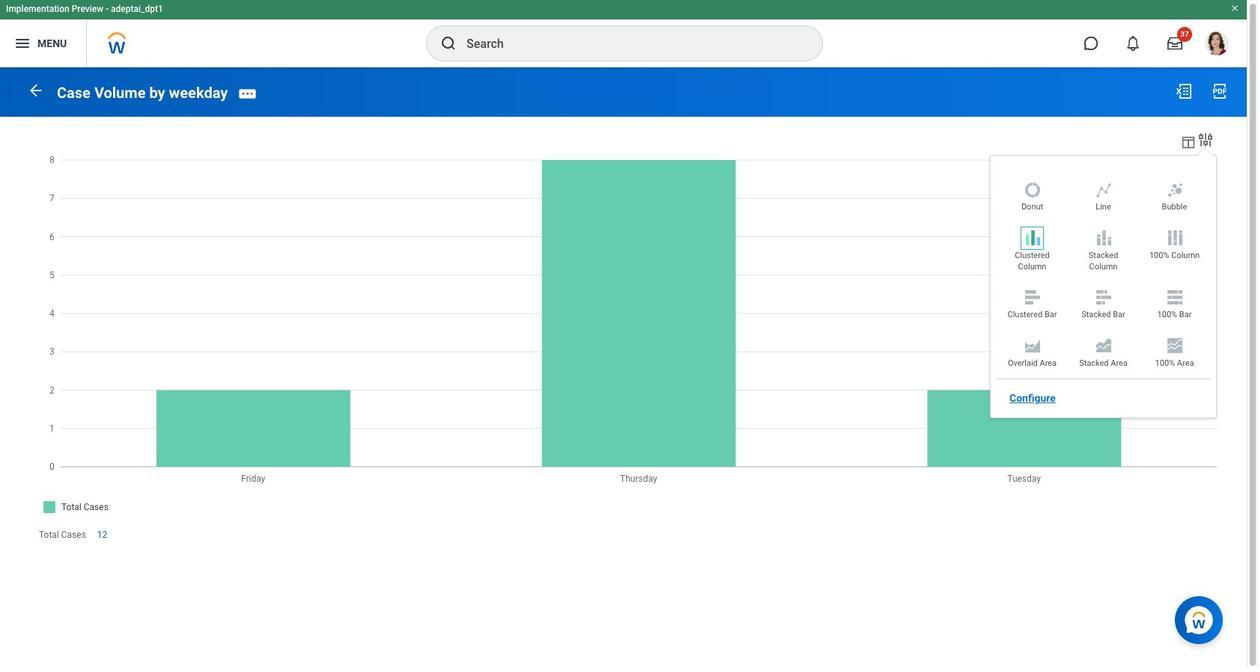 Task type: vqa. For each thing, say whether or not it's contained in the screenshot.
Configure popup button
yes



Task type: locate. For each thing, give the bounding box(es) containing it.
100% column button
[[1143, 229, 1207, 266]]

clustered for column
[[1015, 251, 1050, 261]]

100% inside 100% bar button
[[1158, 310, 1178, 320]]

stacked down stacked bar icon
[[1082, 310, 1111, 320]]

1 area from the left
[[1040, 359, 1057, 368]]

0 horizontal spatial bar
[[1045, 310, 1057, 320]]

total cases
[[39, 530, 86, 541]]

100% down 100% column image
[[1150, 251, 1170, 261]]

bubble image
[[1166, 181, 1184, 199]]

stacked area
[[1080, 359, 1128, 368]]

column
[[1172, 251, 1200, 261], [1018, 262, 1047, 272], [1090, 262, 1118, 272]]

menu
[[37, 37, 67, 49]]

0 vertical spatial 100%
[[1150, 251, 1170, 261]]

12
[[97, 530, 107, 541]]

case
[[57, 84, 91, 102]]

Search Workday  search field
[[467, 27, 792, 60]]

bar inside button
[[1045, 310, 1057, 320]]

stacked down stacked column icon
[[1089, 251, 1119, 261]]

by
[[149, 84, 165, 102]]

area down 100% area icon
[[1177, 359, 1194, 368]]

stacked down stacked area image
[[1080, 359, 1109, 368]]

3 area from the left
[[1177, 359, 1194, 368]]

column inside 100% column button
[[1172, 251, 1200, 261]]

3 bar from the left
[[1180, 310, 1192, 320]]

profile logan mcneil image
[[1205, 31, 1229, 58]]

100%
[[1150, 251, 1170, 261], [1158, 310, 1178, 320], [1156, 359, 1175, 368]]

overlaid area image
[[1024, 337, 1042, 355]]

bar up stacked area button
[[1113, 310, 1126, 320]]

clustered down clustered bar icon
[[1008, 310, 1043, 320]]

stacked column
[[1089, 251, 1119, 272]]

2 vertical spatial 100%
[[1156, 359, 1175, 368]]

100% inside 100% area button
[[1156, 359, 1175, 368]]

clustered down clustered column image
[[1015, 251, 1050, 261]]

2 vertical spatial stacked
[[1080, 359, 1109, 368]]

100% area button
[[1143, 337, 1207, 373]]

bar for clustered bar
[[1045, 310, 1057, 320]]

bar up overlaid area button
[[1045, 310, 1057, 320]]

preview
[[72, 4, 104, 14]]

0 horizontal spatial column
[[1018, 262, 1047, 272]]

100% down 100% area icon
[[1156, 359, 1175, 368]]

2 horizontal spatial area
[[1177, 359, 1194, 368]]

1 horizontal spatial area
[[1111, 359, 1128, 368]]

100% inside 100% column button
[[1150, 251, 1170, 261]]

100% area
[[1156, 359, 1194, 368]]

clustered
[[1015, 251, 1050, 261], [1008, 310, 1043, 320]]

2 bar from the left
[[1113, 310, 1126, 320]]

1 bar from the left
[[1045, 310, 1057, 320]]

close environment banner image
[[1231, 4, 1240, 13]]

clustered for bar
[[1008, 310, 1043, 320]]

clustered column image
[[1024, 229, 1042, 247]]

clustered bar
[[1008, 310, 1057, 320]]

case volume by weekday - table image
[[1181, 134, 1197, 150]]

column down 100% column image
[[1172, 251, 1200, 261]]

stacked for stacked column
[[1089, 251, 1119, 261]]

area for stacked area
[[1111, 359, 1128, 368]]

1 vertical spatial 100%
[[1158, 310, 1178, 320]]

clustered bar image
[[1024, 289, 1042, 307]]

line
[[1096, 203, 1112, 212]]

stacked column button
[[1072, 229, 1136, 277]]

column for stacked column
[[1090, 262, 1118, 272]]

column down stacked column icon
[[1090, 262, 1118, 272]]

100% for 100% area
[[1156, 359, 1175, 368]]

stacked for stacked bar
[[1082, 310, 1111, 320]]

2 area from the left
[[1111, 359, 1128, 368]]

1 vertical spatial clustered
[[1008, 310, 1043, 320]]

bar down '100% bar' image
[[1180, 310, 1192, 320]]

1 horizontal spatial bar
[[1113, 310, 1126, 320]]

case volume by weekday
[[57, 84, 228, 102]]

area down stacked area image
[[1111, 359, 1128, 368]]

adeptai_dpt1
[[111, 4, 163, 14]]

column inside clustered column
[[1018, 262, 1047, 272]]

100% for 100% column
[[1150, 251, 1170, 261]]

clustered column
[[1015, 251, 1050, 272]]

stacked for stacked area
[[1080, 359, 1109, 368]]

100% down '100% bar' image
[[1158, 310, 1178, 320]]

area
[[1040, 359, 1057, 368], [1111, 359, 1128, 368], [1177, 359, 1194, 368]]

bar for stacked bar
[[1113, 310, 1126, 320]]

column inside the "stacked column"
[[1090, 262, 1118, 272]]

2 horizontal spatial column
[[1172, 251, 1200, 261]]

0 vertical spatial clustered
[[1015, 251, 1050, 261]]

1 horizontal spatial column
[[1090, 262, 1118, 272]]

1 vertical spatial stacked
[[1082, 310, 1111, 320]]

bar
[[1045, 310, 1057, 320], [1113, 310, 1126, 320], [1180, 310, 1192, 320]]

2 horizontal spatial bar
[[1180, 310, 1192, 320]]

0 vertical spatial stacked
[[1089, 251, 1119, 261]]

0 horizontal spatial area
[[1040, 359, 1057, 368]]

implementation preview -   adeptai_dpt1
[[6, 4, 163, 14]]

stacked
[[1089, 251, 1119, 261], [1082, 310, 1111, 320], [1080, 359, 1109, 368]]

column down clustered column image
[[1018, 262, 1047, 272]]

area down overlaid area image
[[1040, 359, 1057, 368]]



Task type: describe. For each thing, give the bounding box(es) containing it.
notifications large image
[[1126, 36, 1141, 51]]

configure button
[[1004, 388, 1062, 411]]

case volume by weekday main content
[[0, 67, 1247, 573]]

100% bar image
[[1166, 289, 1184, 307]]

configure
[[1010, 393, 1056, 405]]

bubble button
[[1143, 181, 1207, 217]]

100% area image
[[1166, 337, 1184, 355]]

case volume by weekday link
[[57, 84, 228, 102]]

overlaid
[[1008, 359, 1038, 368]]

stacked area image
[[1095, 337, 1113, 355]]

bar for 100% bar
[[1180, 310, 1192, 320]]

stacked bar button
[[1072, 289, 1136, 325]]

stacked area button
[[1072, 337, 1136, 373]]

37
[[1181, 30, 1189, 38]]

overlaid area
[[1008, 359, 1057, 368]]

stacked bar image
[[1095, 289, 1113, 307]]

100% bar button
[[1143, 289, 1207, 325]]

stacked column image
[[1095, 229, 1113, 247]]

menu button
[[0, 19, 86, 67]]

100% for 100% bar
[[1158, 310, 1178, 320]]

menu banner
[[0, 0, 1247, 67]]

column for clustered column
[[1018, 262, 1047, 272]]

search image
[[440, 34, 458, 52]]

12 button
[[97, 529, 110, 541]]

100% bar
[[1158, 310, 1192, 320]]

bubble
[[1162, 203, 1188, 212]]

overlaid area button
[[1001, 337, 1065, 373]]

configure and view chart data image
[[1197, 131, 1215, 149]]

donut button
[[1001, 181, 1065, 217]]

donut image
[[1024, 181, 1042, 199]]

clustered bar button
[[1001, 289, 1065, 325]]

area for overlaid area
[[1040, 359, 1057, 368]]

-
[[106, 4, 109, 14]]

37 button
[[1159, 27, 1193, 60]]

column for 100% column
[[1172, 251, 1200, 261]]

view printable version (pdf) image
[[1211, 82, 1229, 100]]

inbox large image
[[1168, 36, 1183, 51]]

export to excel image
[[1175, 82, 1193, 100]]

justify image
[[13, 34, 31, 52]]

100% column image
[[1166, 229, 1184, 247]]

line button
[[1072, 181, 1136, 217]]

workday assistant region
[[1175, 591, 1229, 645]]

donut
[[1022, 203, 1044, 212]]

implementation
[[6, 4, 69, 14]]

cases
[[61, 530, 86, 541]]

volume
[[94, 84, 146, 102]]

line image
[[1095, 181, 1113, 199]]

area for 100% area
[[1177, 359, 1194, 368]]

100% column
[[1150, 251, 1200, 261]]

weekday
[[169, 84, 228, 102]]

total
[[39, 530, 59, 541]]

previous page image
[[27, 82, 45, 100]]

stacked bar
[[1082, 310, 1126, 320]]

clustered column button
[[1001, 229, 1065, 277]]



